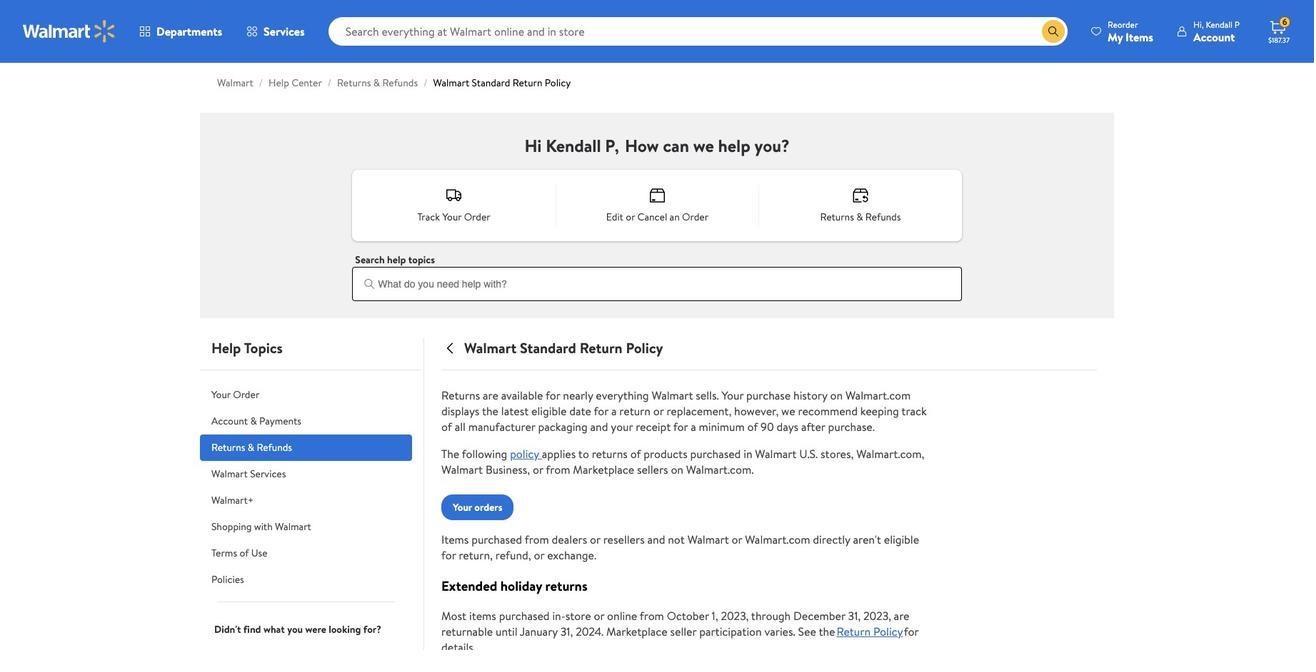 Task type: locate. For each thing, give the bounding box(es) containing it.
the right the see
[[819, 625, 835, 640]]

most items purchased in-store or online from october 1, 2023, through december 31, 2023, are returnable until january 31, 2024. marketplace seller participation varies.
[[441, 609, 910, 640]]

purchased
[[690, 446, 741, 462], [472, 532, 522, 548], [499, 609, 550, 625]]

purchased down minimum
[[690, 446, 741, 462]]

0 vertical spatial kendall
[[1206, 18, 1233, 30]]

1 horizontal spatial walmart.com
[[846, 388, 911, 404]]

help inside "search box"
[[387, 253, 406, 267]]

on right history
[[830, 388, 843, 404]]

1 horizontal spatial and
[[647, 532, 665, 548]]

you?
[[755, 134, 790, 158]]

return for see
[[837, 625, 871, 640]]

6 $187.37
[[1269, 16, 1290, 45]]

center
[[292, 76, 322, 90]]

return policy link
[[837, 625, 903, 640]]

1 vertical spatial purchased
[[472, 532, 522, 548]]

sellers
[[637, 462, 668, 478]]

store
[[566, 609, 591, 625]]

return for walmart
[[580, 339, 623, 358]]

0 vertical spatial help
[[269, 76, 289, 90]]

0 horizontal spatial we
[[693, 134, 714, 158]]

recommend
[[798, 404, 858, 419]]

0 horizontal spatial standard
[[472, 76, 510, 90]]

walmart services link
[[200, 461, 412, 488]]

0 horizontal spatial the
[[482, 404, 499, 419]]

0 vertical spatial help
[[718, 134, 751, 158]]

from inside applies to returns of products purchased in walmart u.s. stores, walmart.com, walmart business, or from marketplace sellers on walmart.com.
[[546, 462, 570, 478]]

services up help center "link" at the top left of the page
[[264, 24, 305, 39]]

0 horizontal spatial eligible
[[531, 404, 567, 419]]

for inside the items purchased from dealers or resellers and not walmart or walmart.com directly aren't eligible for return, refund, or exchange.
[[441, 548, 456, 564]]

31,
[[848, 609, 861, 625], [561, 625, 573, 640]]

0 vertical spatial eligible
[[531, 404, 567, 419]]

1 horizontal spatial the
[[819, 625, 835, 640]]

search
[[355, 253, 385, 267]]

return up hi
[[513, 76, 542, 90]]

a left return
[[611, 404, 617, 419]]

of
[[441, 419, 452, 435], [747, 419, 758, 435], [630, 446, 641, 462], [240, 546, 249, 561]]

0 horizontal spatial and
[[590, 419, 608, 435]]

31, left 2024.
[[561, 625, 573, 640]]

marketplace left seller
[[606, 625, 668, 640]]

1 horizontal spatial /
[[328, 76, 331, 90]]

and left your
[[590, 419, 608, 435]]

policies link
[[200, 567, 412, 594]]

p,
[[605, 134, 619, 158]]

2 horizontal spatial return
[[837, 625, 871, 640]]

1 vertical spatial walmart.com
[[745, 532, 810, 548]]

0 horizontal spatial are
[[483, 388, 498, 404]]

&
[[373, 76, 380, 90], [857, 210, 863, 224], [250, 414, 257, 429], [248, 441, 254, 455]]

31, right december
[[848, 609, 861, 625]]

1 vertical spatial account
[[211, 414, 248, 429]]

returns inside applies to returns of products purchased in walmart u.s. stores, walmart.com, walmart business, or from marketplace sellers on walmart.com.
[[592, 446, 628, 462]]

kendall left p,
[[546, 134, 601, 158]]

2 horizontal spatial order
[[682, 210, 709, 224]]

2 horizontal spatial policy
[[874, 625, 903, 640]]

topics
[[408, 253, 435, 267]]

track
[[417, 210, 440, 224]]

hi,
[[1194, 18, 1204, 30]]

0 horizontal spatial refunds
[[257, 441, 292, 455]]

0 horizontal spatial /
[[259, 76, 263, 90]]

2 horizontal spatial /
[[424, 76, 427, 90]]

items down your orders link
[[441, 532, 469, 548]]

cancel
[[638, 210, 667, 224]]

walmart.com left directly
[[745, 532, 810, 548]]

returns inside returns are available for nearly everything walmart sells. your purchase history on walmart.com displays the latest eligible date for a return or replacement, however, we recommend keeping track of all manufacturer packaging and your receipt for a minimum of 90 days after purchase.
[[441, 388, 480, 404]]

marketplace down your
[[573, 462, 634, 478]]

Search help topics search field
[[352, 253, 962, 301]]

0 horizontal spatial walmart.com
[[745, 532, 810, 548]]

returns right the to
[[592, 446, 628, 462]]

for details.
[[441, 625, 919, 651]]

0 vertical spatial and
[[590, 419, 608, 435]]

terms of use link
[[200, 541, 412, 567]]

1 vertical spatial services
[[250, 467, 286, 481]]

returns
[[337, 76, 371, 90], [820, 210, 854, 224], [441, 388, 480, 404], [211, 441, 245, 455]]

eligible left date
[[531, 404, 567, 419]]

help left topics
[[387, 253, 406, 267]]

or
[[626, 210, 635, 224], [653, 404, 664, 419], [533, 462, 543, 478], [590, 532, 601, 548], [732, 532, 742, 548], [534, 548, 545, 564], [594, 609, 604, 625]]

and left the not
[[647, 532, 665, 548]]

kendall for p
[[1206, 18, 1233, 30]]

2 vertical spatial from
[[640, 609, 664, 625]]

are inside returns are available for nearly everything walmart sells. your purchase history on walmart.com displays the latest eligible date for a return or replacement, however, we recommend keeping track of all manufacturer packaging and your receipt for a minimum of 90 days after purchase.
[[483, 388, 498, 404]]

order up account & payments in the bottom of the page
[[233, 388, 259, 402]]

walmart.com up 'purchase.' at bottom
[[846, 388, 911, 404]]

or right store
[[594, 609, 604, 625]]

1 vertical spatial kendall
[[546, 134, 601, 158]]

1 horizontal spatial 31,
[[848, 609, 861, 625]]

1 horizontal spatial return
[[580, 339, 623, 358]]

1 horizontal spatial policy
[[626, 339, 663, 358]]

looking
[[329, 623, 361, 637]]

kendall inside 'hi, kendall p account'
[[1206, 18, 1233, 30]]

2 vertical spatial purchased
[[499, 609, 550, 625]]

1 horizontal spatial are
[[894, 609, 910, 625]]

kendall left p
[[1206, 18, 1233, 30]]

1 horizontal spatial account
[[1194, 29, 1235, 45]]

in-
[[552, 609, 566, 625]]

1 vertical spatial are
[[894, 609, 910, 625]]

return
[[513, 76, 542, 90], [580, 339, 623, 358], [837, 625, 871, 640]]

0 vertical spatial returns & refunds link
[[337, 76, 418, 90]]

walmart.com
[[846, 388, 911, 404], [745, 532, 810, 548]]

account & payments
[[211, 414, 301, 429]]

0 vertical spatial the
[[482, 404, 499, 419]]

or right return
[[653, 404, 664, 419]]

return up everything
[[580, 339, 623, 358]]

participation
[[699, 625, 762, 640]]

1 vertical spatial on
[[671, 462, 684, 478]]

0 horizontal spatial help
[[387, 253, 406, 267]]

for right date
[[594, 404, 609, 419]]

applies to returns of products purchased in walmart u.s. stores, walmart.com, walmart business, or from marketplace sellers on walmart.com.
[[441, 446, 925, 478]]

for right "return policy" link
[[904, 625, 919, 640]]

1 horizontal spatial on
[[830, 388, 843, 404]]

0 horizontal spatial on
[[671, 462, 684, 478]]

services inside popup button
[[264, 24, 305, 39]]

or right refund,
[[534, 548, 545, 564]]

1 horizontal spatial eligible
[[884, 532, 919, 548]]

help center link
[[269, 76, 322, 90]]

1 vertical spatial returns
[[545, 577, 588, 596]]

1 vertical spatial we
[[782, 404, 795, 419]]

0 vertical spatial returns & refunds
[[820, 210, 901, 224]]

a
[[611, 404, 617, 419], [691, 419, 696, 435]]

0 horizontal spatial kendall
[[546, 134, 601, 158]]

services button
[[234, 14, 317, 49]]

items right my
[[1126, 29, 1154, 45]]

1 vertical spatial refunds
[[866, 210, 901, 224]]

0 horizontal spatial return
[[513, 76, 542, 90]]

in
[[744, 446, 753, 462]]

eligible inside the items purchased from dealers or resellers and not walmart or walmart.com directly aren't eligible for return, refund, or exchange.
[[884, 532, 919, 548]]

of left products
[[630, 446, 641, 462]]

2 vertical spatial return
[[837, 625, 871, 640]]

marketplace
[[573, 462, 634, 478], [606, 625, 668, 640]]

search help topics
[[355, 253, 435, 267]]

1 vertical spatial marketplace
[[606, 625, 668, 640]]

1 horizontal spatial standard
[[520, 339, 576, 358]]

1 vertical spatial items
[[441, 532, 469, 548]]

can
[[663, 134, 689, 158]]

0 horizontal spatial 2023,
[[721, 609, 749, 625]]

0 vertical spatial services
[[264, 24, 305, 39]]

terms of use
[[211, 546, 267, 561]]

from
[[546, 462, 570, 478], [525, 532, 549, 548], [640, 609, 664, 625]]

1 vertical spatial eligible
[[884, 532, 919, 548]]

& inside account & payments link
[[250, 414, 257, 429]]

return right the see
[[837, 625, 871, 640]]

return,
[[459, 548, 493, 564]]

Search search field
[[328, 17, 1068, 46]]

0 vertical spatial refunds
[[383, 76, 418, 90]]

purchased down orders
[[472, 532, 522, 548]]

on inside returns are available for nearly everything walmart sells. your purchase history on walmart.com displays the latest eligible date for a return or replacement, however, we recommend keeping track of all manufacturer packaging and your receipt for a minimum of 90 days after purchase.
[[830, 388, 843, 404]]

returns & refunds
[[820, 210, 901, 224], [211, 441, 292, 455]]

1 horizontal spatial we
[[782, 404, 795, 419]]

p
[[1235, 18, 1240, 30]]

walmart standard return policy
[[464, 339, 663, 358]]

0 horizontal spatial items
[[441, 532, 469, 548]]

walmart inside the items purchased from dealers or resellers and not walmart or walmart.com directly aren't eligible for return, refund, or exchange.
[[688, 532, 729, 548]]

of left "use"
[[240, 546, 249, 561]]

1 vertical spatial and
[[647, 532, 665, 548]]

account down your order
[[211, 414, 248, 429]]

from right online
[[640, 609, 664, 625]]

returns down exchange.
[[545, 577, 588, 596]]

date
[[569, 404, 591, 419]]

order right an
[[682, 210, 709, 224]]

0 horizontal spatial order
[[233, 388, 259, 402]]

you
[[287, 623, 303, 637]]

0 vertical spatial account
[[1194, 29, 1235, 45]]

0 vertical spatial marketplace
[[573, 462, 634, 478]]

services up walmart+
[[250, 467, 286, 481]]

1 vertical spatial help
[[387, 253, 406, 267]]

2 / from the left
[[328, 76, 331, 90]]

from left dealers
[[525, 532, 549, 548]]

1 vertical spatial help
[[211, 339, 241, 358]]

0 vertical spatial standard
[[472, 76, 510, 90]]

your up account & payments in the bottom of the page
[[211, 388, 231, 402]]

purchased inside most items purchased in-store or online from october 1, 2023, through december 31, 2023, are returnable until january 31, 2024. marketplace seller participation varies.
[[499, 609, 550, 625]]

0 vertical spatial are
[[483, 388, 498, 404]]

1 vertical spatial from
[[525, 532, 549, 548]]

1 horizontal spatial kendall
[[1206, 18, 1233, 30]]

for left return,
[[441, 548, 456, 564]]

edit or cancel an order
[[606, 210, 709, 224]]

on right sellers
[[671, 462, 684, 478]]

reorder
[[1108, 18, 1138, 30]]

marketplace inside applies to returns of products purchased in walmart u.s. stores, walmart.com, walmart business, or from marketplace sellers on walmart.com.
[[573, 462, 634, 478]]

2 vertical spatial policy
[[874, 625, 903, 640]]

1 horizontal spatial a
[[691, 419, 696, 435]]

for right receipt
[[673, 419, 688, 435]]

2 vertical spatial returns & refunds link
[[200, 435, 412, 461]]

account left $187.37
[[1194, 29, 1235, 45]]

through
[[751, 609, 791, 625]]

account
[[1194, 29, 1235, 45], [211, 414, 248, 429]]

returns & refunds link for account & payments
[[200, 435, 412, 461]]

0 horizontal spatial policy
[[545, 76, 571, 90]]

standard
[[472, 76, 510, 90], [520, 339, 576, 358]]

your
[[611, 419, 633, 435]]

are inside most items purchased in-store or online from october 1, 2023, through december 31, 2023, are returnable until january 31, 2024. marketplace seller participation varies.
[[894, 609, 910, 625]]

or right business,
[[533, 462, 543, 478]]

and inside returns are available for nearly everything walmart sells. your purchase history on walmart.com displays the latest eligible date for a return or replacement, however, we recommend keeping track of all manufacturer packaging and your receipt for a minimum of 90 days after purchase.
[[590, 419, 608, 435]]

1,
[[712, 609, 718, 625]]

1 vertical spatial return
[[580, 339, 623, 358]]

from inside the items purchased from dealers or resellers and not walmart or walmart.com directly aren't eligible for return, refund, or exchange.
[[525, 532, 549, 548]]

the left latest
[[482, 404, 499, 419]]

refund,
[[495, 548, 531, 564]]

2023, right 1,
[[721, 609, 749, 625]]

help left center
[[269, 76, 289, 90]]

a left minimum
[[691, 419, 696, 435]]

1 vertical spatial returns & refunds link
[[759, 173, 962, 239]]

walmart+
[[211, 494, 254, 508]]

walmart.com inside returns are available for nearly everything walmart sells. your purchase history on walmart.com displays the latest eligible date for a return or replacement, however, we recommend keeping track of all manufacturer packaging and your receipt for a minimum of 90 days after purchase.
[[846, 388, 911, 404]]

your right sells.
[[722, 388, 744, 404]]

0 vertical spatial policy
[[545, 76, 571, 90]]

returns for holiday
[[545, 577, 588, 596]]

your orders
[[453, 501, 502, 515]]

1 2023, from the left
[[721, 609, 749, 625]]

0 vertical spatial returns
[[592, 446, 628, 462]]

for inside for details.
[[904, 625, 919, 640]]

hi, kendall p account
[[1194, 18, 1240, 45]]

0 vertical spatial purchased
[[690, 446, 741, 462]]

purchased down holiday
[[499, 609, 550, 625]]

eligible right aren't
[[884, 532, 919, 548]]

eligible
[[531, 404, 567, 419], [884, 532, 919, 548]]

services inside 'link'
[[250, 467, 286, 481]]

0 vertical spatial from
[[546, 462, 570, 478]]

help left topics
[[211, 339, 241, 358]]

from inside most items purchased in-store or online from october 1, 2023, through december 31, 2023, are returnable until january 31, 2024. marketplace seller participation varies.
[[640, 609, 664, 625]]

of inside applies to returns of products purchased in walmart u.s. stores, walmart.com, walmart business, or from marketplace sellers on walmart.com.
[[630, 446, 641, 462]]

or right dealers
[[590, 532, 601, 548]]

order right track on the left top of the page
[[464, 210, 491, 224]]

0 vertical spatial walmart.com
[[846, 388, 911, 404]]

or inside returns are available for nearly everything walmart sells. your purchase history on walmart.com displays the latest eligible date for a return or replacement, however, we recommend keeping track of all manufacturer packaging and your receipt for a minimum of 90 days after purchase.
[[653, 404, 664, 419]]

1 horizontal spatial 2023,
[[864, 609, 891, 625]]

returns & refunds link for help center
[[337, 76, 418, 90]]

we right can
[[693, 134, 714, 158]]

policy
[[545, 76, 571, 90], [626, 339, 663, 358], [874, 625, 903, 640]]

account & payments link
[[200, 409, 412, 435]]

from left the to
[[546, 462, 570, 478]]

0 horizontal spatial returns & refunds
[[211, 441, 292, 455]]

january
[[520, 625, 558, 640]]

we right 90
[[782, 404, 795, 419]]

account inside 'hi, kendall p account'
[[1194, 29, 1235, 45]]

1 horizontal spatial items
[[1126, 29, 1154, 45]]

items inside the items purchased from dealers or resellers and not walmart or walmart.com directly aren't eligible for return, refund, or exchange.
[[441, 532, 469, 548]]

1 horizontal spatial help
[[269, 76, 289, 90]]

the
[[482, 404, 499, 419], [819, 625, 835, 640]]

kendall
[[1206, 18, 1233, 30], [546, 134, 601, 158]]

departments
[[156, 24, 222, 39]]

walmart services
[[211, 467, 286, 481]]

1 horizontal spatial help
[[718, 134, 751, 158]]

help left you? at the right of the page
[[718, 134, 751, 158]]

2023, right december
[[864, 609, 891, 625]]

policy for see
[[874, 625, 903, 640]]

the
[[441, 446, 459, 462]]

on inside applies to returns of products purchased in walmart u.s. stores, walmart.com, walmart business, or from marketplace sellers on walmart.com.
[[671, 462, 684, 478]]

1 horizontal spatial returns
[[592, 446, 628, 462]]

extended holiday returns
[[441, 577, 588, 596]]

0 horizontal spatial returns
[[545, 577, 588, 596]]



Task type: vqa. For each thing, say whether or not it's contained in the screenshot.
Items inside the Items purchased from dealers or resellers and not Walmart or Walmart.com directly aren't eligible for return, refund, or exchange.
yes



Task type: describe. For each thing, give the bounding box(es) containing it.
3 / from the left
[[424, 76, 427, 90]]

hi kendall p, how can we help you?
[[525, 134, 790, 158]]

orders
[[475, 501, 502, 515]]

returns are available for nearly everything walmart sells. your purchase history on walmart.com displays the latest eligible date for a return or replacement, however, we recommend keeping track of all manufacturer packaging and your receipt for a minimum of 90 days after purchase.
[[441, 388, 927, 435]]

we inside returns are available for nearly everything walmart sells. your purchase history on walmart.com displays the latest eligible date for a return or replacement, however, we recommend keeping track of all manufacturer packaging and your receipt for a minimum of 90 days after purchase.
[[782, 404, 795, 419]]

1 horizontal spatial returns & refunds
[[820, 210, 901, 224]]

stores,
[[821, 446, 854, 462]]

track your order
[[417, 210, 491, 224]]

walmart inside the shopping with walmart link
[[275, 520, 311, 534]]

walmart standard return policy link
[[433, 76, 571, 90]]

walmart inside walmart services 'link'
[[211, 467, 248, 481]]

edit or cancel an order link
[[556, 173, 759, 239]]

$187.37
[[1269, 35, 1290, 45]]

or right the not
[[732, 532, 742, 548]]

replacement,
[[667, 404, 732, 419]]

0 vertical spatial return
[[513, 76, 542, 90]]

of left 90
[[747, 419, 758, 435]]

0 horizontal spatial help
[[211, 339, 241, 358]]

what
[[263, 623, 285, 637]]

search icon image
[[1048, 26, 1059, 37]]

What do you need help with? search field
[[352, 267, 962, 301]]

your left orders
[[453, 501, 472, 515]]

walmart.com.
[[686, 462, 754, 478]]

eligible inside returns are available for nearly everything walmart sells. your purchase history on walmart.com displays the latest eligible date for a return or replacement, however, we recommend keeping track of all manufacturer packaging and your receipt for a minimum of 90 days after purchase.
[[531, 404, 567, 419]]

however,
[[734, 404, 779, 419]]

2 horizontal spatial refunds
[[866, 210, 901, 224]]

receipt
[[636, 419, 671, 435]]

were
[[305, 623, 326, 637]]

products
[[644, 446, 688, 462]]

your right track on the left top of the page
[[442, 210, 462, 224]]

business,
[[486, 462, 530, 478]]

0 horizontal spatial 31,
[[561, 625, 573, 640]]

manufacturer
[[468, 419, 535, 435]]

or right edit
[[626, 210, 635, 224]]

after
[[801, 419, 825, 435]]

how
[[625, 134, 659, 158]]

your inside returns are available for nearly everything walmart sells. your purchase history on walmart.com displays the latest eligible date for a return or replacement, however, we recommend keeping track of all manufacturer packaging and your receipt for a minimum of 90 days after purchase.
[[722, 388, 744, 404]]

returnable
[[441, 625, 493, 640]]

find
[[243, 623, 261, 637]]

an
[[670, 210, 680, 224]]

to
[[578, 446, 589, 462]]

track your order link
[[352, 173, 556, 239]]

policy for walmart
[[626, 339, 663, 358]]

didn't
[[214, 623, 241, 637]]

of left all
[[441, 419, 452, 435]]

online
[[607, 609, 637, 625]]

december
[[794, 609, 846, 625]]

1 horizontal spatial refunds
[[383, 76, 418, 90]]

0 horizontal spatial account
[[211, 414, 248, 429]]

back image
[[441, 340, 459, 357]]

nearly
[[563, 388, 593, 404]]

help topics
[[211, 339, 283, 358]]

policies
[[211, 573, 244, 587]]

shopping with walmart link
[[200, 514, 412, 541]]

walmart image
[[23, 20, 116, 43]]

order inside "link"
[[233, 388, 259, 402]]

or inside applies to returns of products purchased in walmart u.s. stores, walmart.com, walmart business, or from marketplace sellers on walmart.com.
[[533, 462, 543, 478]]

minimum
[[699, 419, 745, 435]]

walmart inside returns are available for nearly everything walmart sells. your purchase history on walmart.com displays the latest eligible date for a return or replacement, however, we recommend keeping track of all manufacturer packaging and your receipt for a minimum of 90 days after purchase.
[[652, 388, 693, 404]]

1 horizontal spatial order
[[464, 210, 491, 224]]

track
[[902, 404, 927, 419]]

october
[[667, 609, 709, 625]]

edit
[[606, 210, 624, 224]]

sells.
[[696, 388, 719, 404]]

terms
[[211, 546, 237, 561]]

with
[[254, 520, 273, 534]]

6
[[1283, 16, 1287, 28]]

following
[[462, 446, 507, 462]]

your order
[[211, 388, 259, 402]]

purchase
[[746, 388, 791, 404]]

my
[[1108, 29, 1123, 45]]

aren't
[[853, 532, 881, 548]]

available
[[501, 388, 543, 404]]

0 vertical spatial we
[[693, 134, 714, 158]]

everything
[[596, 388, 649, 404]]

days
[[777, 419, 799, 435]]

items purchased from dealers or resellers and not walmart or walmart.com directly aren't eligible for return, refund, or exchange.
[[441, 532, 919, 564]]

walmart.com inside the items purchased from dealers or resellers and not walmart or walmart.com directly aren't eligible for return, refund, or exchange.
[[745, 532, 810, 548]]

kendall for p,
[[546, 134, 601, 158]]

marketplace inside most items purchased in-store or online from october 1, 2023, through december 31, 2023, are returnable until january 31, 2024. marketplace seller participation varies.
[[606, 625, 668, 640]]

the inside returns are available for nearly everything walmart sells. your purchase history on walmart.com displays the latest eligible date for a return or replacement, however, we recommend keeping track of all manufacturer packaging and your receipt for a minimum of 90 days after purchase.
[[482, 404, 499, 419]]

your orders link
[[441, 495, 514, 521]]

payments
[[259, 414, 301, 429]]

items
[[469, 609, 496, 625]]

resellers
[[603, 532, 645, 548]]

shopping
[[211, 520, 252, 534]]

and inside the items purchased from dealers or resellers and not walmart or walmart.com directly aren't eligible for return, refund, or exchange.
[[647, 532, 665, 548]]

2 vertical spatial refunds
[[257, 441, 292, 455]]

displays
[[441, 404, 480, 419]]

history
[[794, 388, 828, 404]]

u.s.
[[799, 446, 818, 462]]

for left nearly
[[546, 388, 560, 404]]

most
[[441, 609, 467, 625]]

departments button
[[127, 14, 234, 49]]

or inside most items purchased in-store or online from october 1, 2023, through december 31, 2023, are returnable until january 31, 2024. marketplace seller participation varies.
[[594, 609, 604, 625]]

policy
[[510, 446, 539, 462]]

2 2023, from the left
[[864, 609, 891, 625]]

policy link
[[510, 446, 542, 462]]

1 vertical spatial the
[[819, 625, 835, 640]]

extended
[[441, 577, 497, 596]]

varies.
[[765, 625, 795, 640]]

items inside reorder my items
[[1126, 29, 1154, 45]]

exchange.
[[547, 548, 596, 564]]

directly
[[813, 532, 850, 548]]

hi
[[525, 134, 542, 158]]

walmart / help center / returns & refunds / walmart standard return policy
[[217, 76, 571, 90]]

your inside "link"
[[211, 388, 231, 402]]

returns for to
[[592, 446, 628, 462]]

latest
[[501, 404, 529, 419]]

1 / from the left
[[259, 76, 263, 90]]

1 vertical spatial standard
[[520, 339, 576, 358]]

purchased inside applies to returns of products purchased in walmart u.s. stores, walmart.com, walmart business, or from marketplace sellers on walmart.com.
[[690, 446, 741, 462]]

all
[[455, 419, 466, 435]]

Walmart Site-Wide search field
[[328, 17, 1068, 46]]

1 vertical spatial returns & refunds
[[211, 441, 292, 455]]

details.
[[441, 640, 476, 651]]

purchased inside the items purchased from dealers or resellers and not walmart or walmart.com directly aren't eligible for return, refund, or exchange.
[[472, 532, 522, 548]]

0 horizontal spatial a
[[611, 404, 617, 419]]

walmart+ link
[[200, 488, 412, 514]]

didn't find what you were looking for?
[[214, 623, 381, 637]]



